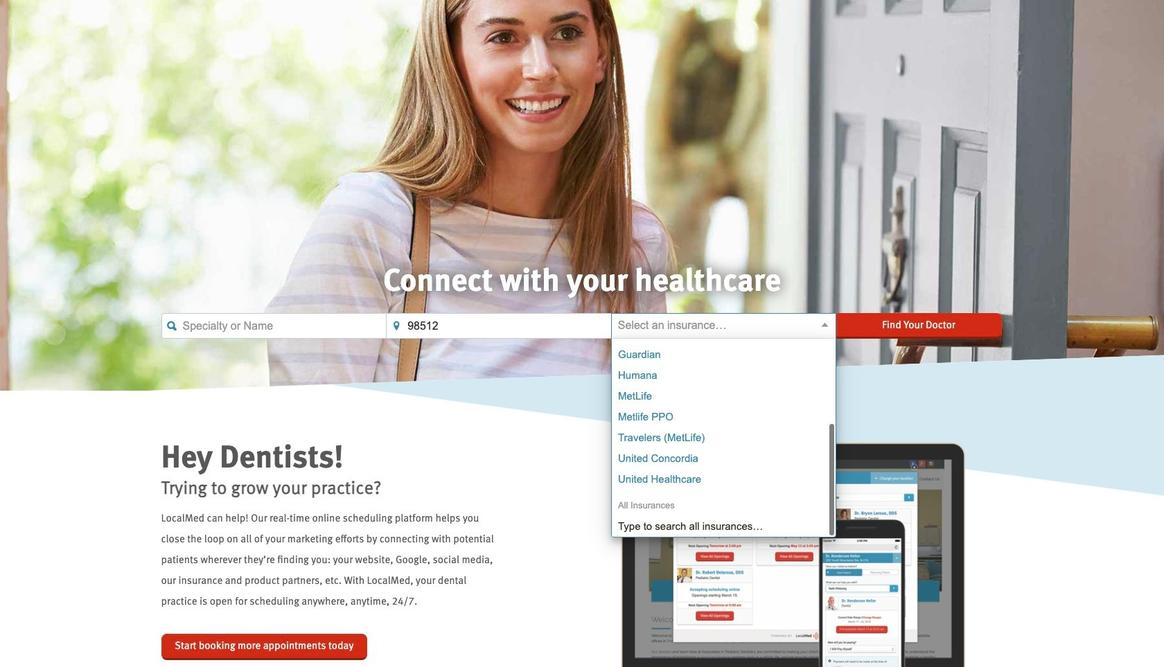 Task type: describe. For each thing, give the bounding box(es) containing it.
close menu image
[[820, 320, 830, 330]]

schedule icon image
[[582, 443, 1003, 668]]

Address, Zip, or City text field
[[386, 313, 611, 339]]



Task type: vqa. For each thing, say whether or not it's contained in the screenshot.
close menu image
yes



Task type: locate. For each thing, give the bounding box(es) containing it.
Select an insurance… text field
[[611, 313, 836, 339]]

Specialty or Name text field
[[161, 313, 386, 339]]

None text field
[[161, 313, 386, 339]]



